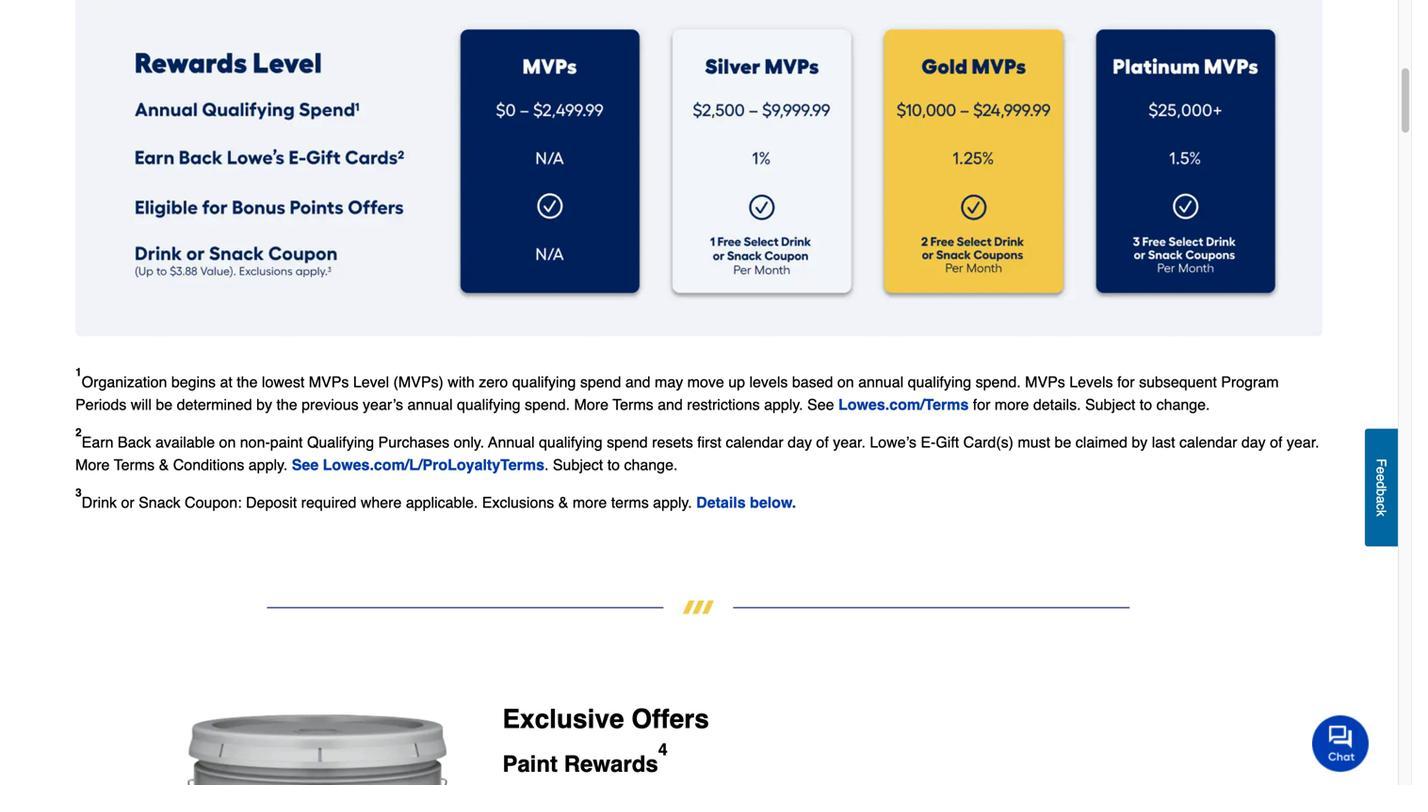 Task type: locate. For each thing, give the bounding box(es) containing it.
0 horizontal spatial the
[[237, 373, 258, 391]]

1 horizontal spatial of
[[1270, 434, 1282, 451]]

1 vertical spatial the
[[276, 396, 297, 413]]

0 horizontal spatial annual
[[407, 396, 453, 413]]

annual
[[488, 434, 535, 451]]

begins
[[171, 373, 216, 391]]

spend. up lowes.com/terms for more details. subject to change.
[[976, 373, 1021, 391]]

a chart with yearly benefits for m v p's tiers. image
[[75, 0, 1323, 337]]

1 day from the left
[[788, 434, 812, 451]]

to up terms
[[607, 456, 620, 474]]

1 vertical spatial by
[[1132, 434, 1148, 451]]

& right the exclusions
[[558, 494, 568, 511]]

0 vertical spatial &
[[159, 456, 169, 474]]

2 horizontal spatial apply.
[[764, 396, 803, 413]]

on left non-
[[219, 434, 236, 451]]

0 vertical spatial change.
[[1156, 396, 1210, 413]]

on
[[837, 373, 854, 391], [219, 434, 236, 451]]

0 vertical spatial spend.
[[976, 373, 1021, 391]]

and
[[625, 373, 650, 391], [658, 396, 683, 413]]

apply. inside 1 organization begins at the lowest mvps level (mvps) with zero qualifying spend and may move up levels based on annual qualifying spend. mvps levels for subsequent program periods will be determined by the previous year's annual qualifying spend. more terms and restrictions apply. see
[[764, 396, 803, 413]]

0 vertical spatial annual
[[858, 373, 904, 391]]

0 horizontal spatial more
[[573, 494, 607, 511]]

for
[[1117, 373, 1135, 391], [973, 396, 990, 413]]

to
[[1140, 396, 1152, 413], [607, 456, 620, 474]]

for up card(s)
[[973, 396, 990, 413]]

applicable.
[[406, 494, 478, 511]]

0 vertical spatial more
[[574, 396, 608, 413]]

exclusive offers
[[502, 705, 709, 735]]

day
[[788, 434, 812, 451], [1241, 434, 1266, 451]]

see down paint
[[292, 456, 319, 474]]

0 vertical spatial by
[[256, 396, 272, 413]]

.
[[544, 456, 549, 474]]

spend inside 2 earn back available on non-paint qualifying purchases only. annual qualifying spend resets first calendar day of year. lowe's e-gift card(s) must be claimed by last calendar day of year. more terms & conditions apply.
[[607, 434, 648, 451]]

1 vertical spatial on
[[219, 434, 236, 451]]

more inside 1 organization begins at the lowest mvps level (mvps) with zero qualifying spend and may move up levels based on annual qualifying spend. mvps levels for subsequent program periods will be determined by the previous year's annual qualifying spend. more terms and restrictions apply. see
[[574, 396, 608, 413]]

apply. down levels
[[764, 396, 803, 413]]

1 horizontal spatial &
[[558, 494, 568, 511]]

deposit
[[246, 494, 297, 511]]

1 horizontal spatial apply.
[[653, 494, 692, 511]]

0 horizontal spatial spend.
[[525, 396, 570, 413]]

0 horizontal spatial be
[[156, 396, 173, 413]]

exclusions
[[482, 494, 554, 511]]

2 vertical spatial apply.
[[653, 494, 692, 511]]

1 organization begins at the lowest mvps level (mvps) with zero qualifying spend and may move up levels based on annual qualifying spend. mvps levels for subsequent program periods will be determined by the previous year's annual qualifying spend. more terms and restrictions apply. see
[[75, 366, 1279, 413]]

and left may
[[625, 373, 650, 391]]

mvps up previous in the bottom of the page
[[309, 373, 349, 391]]

& down the available
[[159, 456, 169, 474]]

1 vertical spatial spend.
[[525, 396, 570, 413]]

1 horizontal spatial on
[[837, 373, 854, 391]]

1 vertical spatial annual
[[407, 396, 453, 413]]

1 horizontal spatial year.
[[1287, 434, 1319, 451]]

more
[[574, 396, 608, 413], [75, 456, 110, 474]]

0 vertical spatial more
[[995, 396, 1029, 413]]

calendar right "last"
[[1179, 434, 1237, 451]]

by left "last"
[[1132, 434, 1148, 451]]

subject right .
[[553, 456, 603, 474]]

0 horizontal spatial for
[[973, 396, 990, 413]]

f
[[1374, 459, 1389, 467]]

0 horizontal spatial day
[[788, 434, 812, 451]]

qualifying up lowes.com/terms on the bottom right
[[908, 373, 971, 391]]

year's
[[363, 396, 403, 413]]

1 vertical spatial more
[[573, 494, 607, 511]]

more up must
[[995, 396, 1029, 413]]

apply. down non-
[[248, 456, 288, 474]]

e
[[1374, 467, 1389, 474], [1374, 474, 1389, 482]]

0 horizontal spatial &
[[159, 456, 169, 474]]

e up b in the right bottom of the page
[[1374, 474, 1389, 482]]

change.
[[1156, 396, 1210, 413], [624, 456, 678, 474]]

0 vertical spatial terms
[[613, 396, 653, 413]]

rewards
[[564, 752, 658, 778]]

1 mvps from the left
[[309, 373, 349, 391]]

1 horizontal spatial calendar
[[1179, 434, 1237, 451]]

0 vertical spatial subject
[[1085, 396, 1135, 413]]

by inside 2 earn back available on non-paint qualifying purchases only. annual qualifying spend resets first calendar day of year. lowe's e-gift card(s) must be claimed by last calendar day of year. more terms & conditions apply.
[[1132, 434, 1148, 451]]

terms up resets
[[613, 396, 653, 413]]

annual up lowes.com/terms link at the bottom of page
[[858, 373, 904, 391]]

lowes.com/terms link
[[838, 396, 969, 413]]

0 vertical spatial be
[[156, 396, 173, 413]]

0 horizontal spatial apply.
[[248, 456, 288, 474]]

1 horizontal spatial more
[[995, 396, 1029, 413]]

day down program
[[1241, 434, 1266, 451]]

of
[[816, 434, 829, 451], [1270, 434, 1282, 451]]

required
[[301, 494, 356, 511]]

1 horizontal spatial see
[[807, 396, 834, 413]]

for right levels
[[1117, 373, 1135, 391]]

0 horizontal spatial change.
[[624, 456, 678, 474]]

terms down "back"
[[114, 456, 155, 474]]

the
[[237, 373, 258, 391], [276, 396, 297, 413]]

1 horizontal spatial day
[[1241, 434, 1266, 451]]

restrictions
[[687, 396, 760, 413]]

1 vertical spatial spend
[[607, 434, 648, 451]]

0 vertical spatial on
[[837, 373, 854, 391]]

0 horizontal spatial more
[[75, 456, 110, 474]]

0 horizontal spatial terms
[[114, 456, 155, 474]]

calendar
[[726, 434, 783, 451], [1179, 434, 1237, 451]]

subsequent
[[1139, 373, 1217, 391]]

1 year. from the left
[[833, 434, 866, 451]]

0 vertical spatial for
[[1117, 373, 1135, 391]]

details.
[[1033, 396, 1081, 413]]

0 horizontal spatial mvps
[[309, 373, 349, 391]]

of down based
[[816, 434, 829, 451]]

2 earn back available on non-paint qualifying purchases only. annual qualifying spend resets first calendar day of year. lowe's e-gift card(s) must be claimed by last calendar day of year. more terms & conditions apply.
[[75, 426, 1319, 474]]

qualifying
[[512, 373, 576, 391], [908, 373, 971, 391], [457, 396, 521, 413], [539, 434, 603, 451]]

qualifying
[[307, 434, 374, 451]]

previous
[[302, 396, 359, 413]]

1 vertical spatial apply.
[[248, 456, 288, 474]]

1 horizontal spatial mvps
[[1025, 373, 1065, 391]]

exclusive
[[502, 705, 624, 735]]

0 vertical spatial spend
[[580, 373, 621, 391]]

see down based
[[807, 396, 834, 413]]

the right at
[[237, 373, 258, 391]]

1 horizontal spatial spend.
[[976, 373, 1021, 391]]

d
[[1374, 482, 1389, 489]]

see lowes.com/l/proloyaltyterms . subject to change.
[[292, 456, 678, 474]]

by down lowest
[[256, 396, 272, 413]]

spend left resets
[[607, 434, 648, 451]]

0 horizontal spatial of
[[816, 434, 829, 451]]

3 drink or snack coupon: deposit required where applicable. exclusions & more terms apply. details below.
[[75, 487, 796, 511]]

conditions
[[173, 456, 244, 474]]

0 horizontal spatial calendar
[[726, 434, 783, 451]]

annual down (mvps)
[[407, 396, 453, 413]]

spend for and
[[580, 373, 621, 391]]

subject
[[1085, 396, 1135, 413], [553, 456, 603, 474]]

with
[[448, 373, 475, 391]]

may
[[655, 373, 683, 391]]

apply.
[[764, 396, 803, 413], [248, 456, 288, 474], [653, 494, 692, 511]]

f e e d b a c k button
[[1365, 429, 1398, 547]]

the down lowest
[[276, 396, 297, 413]]

0 vertical spatial and
[[625, 373, 650, 391]]

year. left f e e d b a c k "button"
[[1287, 434, 1319, 451]]

must
[[1018, 434, 1050, 451]]

1 vertical spatial see
[[292, 456, 319, 474]]

terms inside 2 earn back available on non-paint qualifying purchases only. annual qualifying spend resets first calendar day of year. lowe's e-gift card(s) must be claimed by last calendar day of year. more terms & conditions apply.
[[114, 456, 155, 474]]

day down based
[[788, 434, 812, 451]]

spend for resets
[[607, 434, 648, 451]]

spend.
[[976, 373, 1021, 391], [525, 396, 570, 413]]

1 vertical spatial terms
[[114, 456, 155, 474]]

1 horizontal spatial by
[[1132, 434, 1148, 451]]

lowes.com/terms for more details. subject to change.
[[838, 396, 1214, 413]]

be inside 1 organization begins at the lowest mvps level (mvps) with zero qualifying spend and may move up levels based on annual qualifying spend. mvps levels for subsequent program periods will be determined by the previous year's annual qualifying spend. more terms and restrictions apply. see
[[156, 396, 173, 413]]

qualifying up .
[[539, 434, 603, 451]]

0 vertical spatial see
[[807, 396, 834, 413]]

0 horizontal spatial on
[[219, 434, 236, 451]]

see
[[807, 396, 834, 413], [292, 456, 319, 474]]

chat invite button image
[[1312, 715, 1370, 773]]

e up d
[[1374, 467, 1389, 474]]

1 vertical spatial be
[[1055, 434, 1071, 451]]

where
[[361, 494, 402, 511]]

levels
[[749, 373, 788, 391]]

more left terms
[[573, 494, 607, 511]]

calendar right the first
[[726, 434, 783, 451]]

back
[[118, 434, 151, 451]]

0 horizontal spatial and
[[625, 373, 650, 391]]

up
[[728, 373, 745, 391]]

program
[[1221, 373, 1279, 391]]

1 horizontal spatial to
[[1140, 396, 1152, 413]]

lowes.com/terms
[[838, 396, 969, 413]]

paint
[[270, 434, 303, 451]]

of down program
[[1270, 434, 1282, 451]]

0 horizontal spatial year.
[[833, 434, 866, 451]]

spend left may
[[580, 373, 621, 391]]

change. down resets
[[624, 456, 678, 474]]

1 horizontal spatial for
[[1117, 373, 1135, 391]]

be right must
[[1055, 434, 1071, 451]]

4
[[658, 740, 668, 760]]

more
[[995, 396, 1029, 413], [573, 494, 607, 511]]

0 horizontal spatial to
[[607, 456, 620, 474]]

and down may
[[658, 396, 683, 413]]

apply. right terms
[[653, 494, 692, 511]]

subject down levels
[[1085, 396, 1135, 413]]

1 vertical spatial and
[[658, 396, 683, 413]]

1 vertical spatial &
[[558, 494, 568, 511]]

be right "will"
[[156, 396, 173, 413]]

on right based
[[837, 373, 854, 391]]

more inside 2 earn back available on non-paint qualifying purchases only. annual qualifying spend resets first calendar day of year. lowe's e-gift card(s) must be claimed by last calendar day of year. more terms & conditions apply.
[[75, 456, 110, 474]]

0 vertical spatial the
[[237, 373, 258, 391]]

1 vertical spatial more
[[75, 456, 110, 474]]

0 horizontal spatial by
[[256, 396, 272, 413]]

2 day from the left
[[1241, 434, 1266, 451]]

mvps up details.
[[1025, 373, 1065, 391]]

card(s)
[[963, 434, 1014, 451]]

year.
[[833, 434, 866, 451], [1287, 434, 1319, 451]]

spend. up annual
[[525, 396, 570, 413]]

c
[[1374, 504, 1389, 510]]

annual
[[858, 373, 904, 391], [407, 396, 453, 413]]

k
[[1374, 510, 1389, 517]]

1 horizontal spatial be
[[1055, 434, 1071, 451]]

1 horizontal spatial subject
[[1085, 396, 1135, 413]]

based
[[792, 373, 833, 391]]

f e e d b a c k
[[1374, 459, 1389, 517]]

spend inside 1 organization begins at the lowest mvps level (mvps) with zero qualifying spend and may move up levels based on annual qualifying spend. mvps levels for subsequent program periods will be determined by the previous year's annual qualifying spend. more terms and restrictions apply. see
[[580, 373, 621, 391]]

1 horizontal spatial more
[[574, 396, 608, 413]]

mvps
[[309, 373, 349, 391], [1025, 373, 1065, 391]]

to down 'subsequent'
[[1140, 396, 1152, 413]]

change. down 'subsequent'
[[1156, 396, 1210, 413]]

1 of from the left
[[816, 434, 829, 451]]

2 calendar from the left
[[1179, 434, 1237, 451]]

year. left the lowe's
[[833, 434, 866, 451]]

1 horizontal spatial terms
[[613, 396, 653, 413]]

be
[[156, 396, 173, 413], [1055, 434, 1071, 451]]

&
[[159, 456, 169, 474], [558, 494, 568, 511]]

terms inside 1 organization begins at the lowest mvps level (mvps) with zero qualifying spend and may move up levels based on annual qualifying spend. mvps levels for subsequent program periods will be determined by the previous year's annual qualifying spend. more terms and restrictions apply. see
[[613, 396, 653, 413]]

1 vertical spatial to
[[607, 456, 620, 474]]

1 vertical spatial subject
[[553, 456, 603, 474]]

terms
[[613, 396, 653, 413], [114, 456, 155, 474]]

0 vertical spatial apply.
[[764, 396, 803, 413]]



Task type: vqa. For each thing, say whether or not it's contained in the screenshot.
middle Holiday
no



Task type: describe. For each thing, give the bounding box(es) containing it.
2
[[75, 426, 82, 439]]

details
[[696, 494, 746, 511]]

first
[[697, 434, 721, 451]]

lowes.com/l/proloyaltyterms
[[323, 456, 544, 474]]

& inside 2 earn back available on non-paint qualifying purchases only. annual qualifying spend resets first calendar day of year. lowe's e-gift card(s) must be claimed by last calendar day of year. more terms & conditions apply.
[[159, 456, 169, 474]]

1 vertical spatial change.
[[624, 456, 678, 474]]

a
[[1374, 496, 1389, 504]]

qualifying down zero
[[457, 396, 521, 413]]

a can of h g t v home by sherwin-williams showcase paint and a pail of valspar paint. image
[[79, 708, 472, 786]]

1 e from the top
[[1374, 467, 1389, 474]]

b
[[1374, 489, 1389, 496]]

for inside 1 organization begins at the lowest mvps level (mvps) with zero qualifying spend and may move up levels based on annual qualifying spend. mvps levels for subsequent program periods will be determined by the previous year's annual qualifying spend. more terms and restrictions apply. see
[[1117, 373, 1135, 391]]

offers
[[631, 705, 709, 735]]

(mvps)
[[393, 373, 444, 391]]

1
[[75, 366, 82, 379]]

1 horizontal spatial and
[[658, 396, 683, 413]]

at
[[220, 373, 232, 391]]

organization
[[82, 373, 167, 391]]

e-
[[921, 434, 936, 451]]

1 calendar from the left
[[726, 434, 783, 451]]

zero
[[479, 373, 508, 391]]

apply. inside 3 drink or snack coupon: deposit required where applicable. exclusions & more terms apply. details below.
[[653, 494, 692, 511]]

drink
[[82, 494, 117, 511]]

coupon:
[[185, 494, 242, 511]]

0 horizontal spatial see
[[292, 456, 319, 474]]

2 e from the top
[[1374, 474, 1389, 482]]

see lowes.com/l/proloyaltyterms link
[[292, 456, 544, 474]]

0 horizontal spatial subject
[[553, 456, 603, 474]]

3
[[75, 487, 82, 500]]

details below. link
[[696, 494, 796, 511]]

& inside 3 drink or snack coupon: deposit required where applicable. exclusions & more terms apply. details below.
[[558, 494, 568, 511]]

periods
[[75, 396, 126, 413]]

1 horizontal spatial annual
[[858, 373, 904, 391]]

move
[[687, 373, 724, 391]]

2 of from the left
[[1270, 434, 1282, 451]]

apply. inside 2 earn back available on non-paint qualifying purchases only. annual qualifying spend resets first calendar day of year. lowe's e-gift card(s) must be claimed by last calendar day of year. more terms & conditions apply.
[[248, 456, 288, 474]]

on inside 2 earn back available on non-paint qualifying purchases only. annual qualifying spend resets first calendar day of year. lowe's e-gift card(s) must be claimed by last calendar day of year. more terms & conditions apply.
[[219, 434, 236, 451]]

more inside 3 drink or snack coupon: deposit required where applicable. exclusions & more terms apply. details below.
[[573, 494, 607, 511]]

non-
[[240, 434, 270, 451]]

available
[[155, 434, 215, 451]]

or
[[121, 494, 134, 511]]

last
[[1152, 434, 1175, 451]]

gift
[[936, 434, 959, 451]]

by inside 1 organization begins at the lowest mvps level (mvps) with zero qualifying spend and may move up levels based on annual qualifying spend. mvps levels for subsequent program periods will be determined by the previous year's annual qualifying spend. more terms and restrictions apply. see
[[256, 396, 272, 413]]

level
[[353, 373, 389, 391]]

be inside 2 earn back available on non-paint qualifying purchases only. annual qualifying spend resets first calendar day of year. lowe's e-gift card(s) must be claimed by last calendar day of year. more terms & conditions apply.
[[1055, 434, 1071, 451]]

will
[[131, 396, 152, 413]]

1 horizontal spatial the
[[276, 396, 297, 413]]

see inside 1 organization begins at the lowest mvps level (mvps) with zero qualifying spend and may move up levels based on annual qualifying spend. mvps levels for subsequent program periods will be determined by the previous year's annual qualifying spend. more terms and restrictions apply. see
[[807, 396, 834, 413]]

levels
[[1069, 373, 1113, 391]]

lowe's
[[870, 434, 916, 451]]

earn
[[82, 434, 113, 451]]

0 vertical spatial to
[[1140, 396, 1152, 413]]

1 vertical spatial for
[[973, 396, 990, 413]]

qualifying right zero
[[512, 373, 576, 391]]

2 mvps from the left
[[1025, 373, 1065, 391]]

snack
[[139, 494, 180, 511]]

claimed
[[1076, 434, 1127, 451]]

2 year. from the left
[[1287, 434, 1319, 451]]

below.
[[750, 494, 796, 511]]

on inside 1 organization begins at the lowest mvps level (mvps) with zero qualifying spend and may move up levels based on annual qualifying spend. mvps levels for subsequent program periods will be determined by the previous year's annual qualifying spend. more terms and restrictions apply. see
[[837, 373, 854, 391]]

determined
[[177, 396, 252, 413]]

purchases
[[378, 434, 449, 451]]

paint
[[502, 752, 558, 778]]

page divider image
[[75, 601, 1323, 614]]

paint rewards 4
[[502, 740, 668, 778]]

terms
[[611, 494, 649, 511]]

qualifying inside 2 earn back available on non-paint qualifying purchases only. annual qualifying spend resets first calendar day of year. lowe's e-gift card(s) must be claimed by last calendar day of year. more terms & conditions apply.
[[539, 434, 603, 451]]

resets
[[652, 434, 693, 451]]

lowest
[[262, 373, 305, 391]]

only.
[[454, 434, 484, 451]]

1 horizontal spatial change.
[[1156, 396, 1210, 413]]



